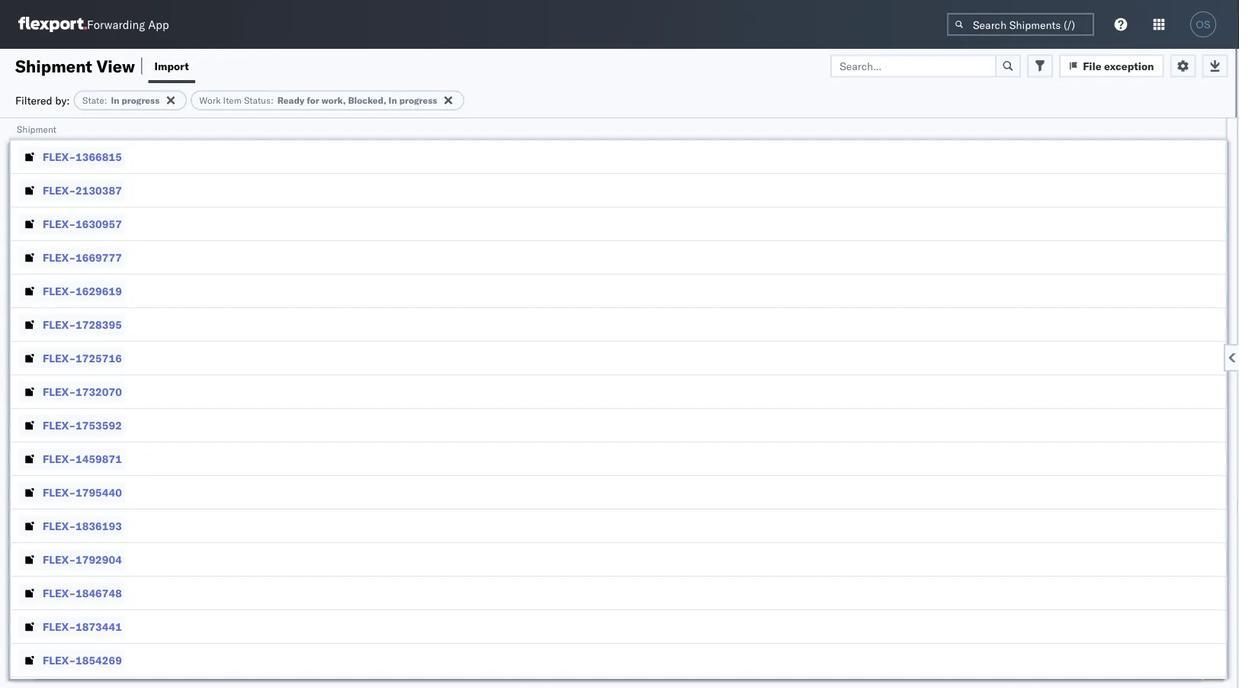 Task type: describe. For each thing, give the bounding box(es) containing it.
forwarding
[[87, 17, 145, 32]]

filtered
[[15, 93, 52, 107]]

flex-1459871 button
[[18, 448, 125, 470]]

flex-1629619
[[43, 284, 122, 298]]

flex- for 1732070
[[43, 385, 76, 398]]

flex- for 1846748
[[43, 586, 76, 600]]

flex- for 1792904
[[43, 553, 76, 566]]

import
[[154, 59, 189, 72]]

status
[[244, 95, 271, 106]]

filtered by:
[[15, 93, 70, 107]]

Search... text field
[[831, 55, 997, 77]]

1629619
[[76, 284, 122, 298]]

ready
[[278, 95, 305, 106]]

flex- for 1669777
[[43, 251, 76, 264]]

2 in from the left
[[389, 95, 397, 106]]

file exception
[[1083, 59, 1155, 72]]

forwarding app link
[[18, 17, 169, 32]]

work item status : ready for work, blocked, in progress
[[199, 95, 438, 106]]

flex-1873441
[[43, 620, 122, 633]]

1753592
[[76, 418, 122, 432]]

Search Shipments (/) text field
[[948, 13, 1095, 36]]

flex-1366815 button
[[18, 146, 125, 167]]

flex-1725716 button
[[18, 348, 125, 369]]

1732070
[[76, 385, 122, 398]]

flex-2130387 button
[[18, 180, 125, 201]]

flex-1873441 button
[[18, 616, 125, 637]]

resize handle column header
[[1208, 118, 1227, 688]]

flex- for 1836193
[[43, 519, 76, 533]]

view
[[96, 55, 135, 76]]

flex-2130387
[[43, 183, 122, 197]]

state
[[82, 95, 104, 106]]

flex- for 1366815
[[43, 150, 76, 163]]

1873441
[[76, 620, 122, 633]]

flex- for 1629619
[[43, 284, 76, 298]]

1728395
[[76, 318, 122, 331]]

flex-1753592 button
[[18, 415, 125, 436]]

flex- for 1728395
[[43, 318, 76, 331]]

shipment for shipment
[[17, 123, 56, 135]]

flex- for 1795440
[[43, 486, 76, 499]]

shipment for shipment view
[[15, 55, 92, 76]]

1 progress from the left
[[122, 95, 160, 106]]

2130387
[[76, 183, 122, 197]]



Task type: vqa. For each thing, say whether or not it's contained in the screenshot.
fourth Schedule Pickup from Los Angeles, CA Link from the top
no



Task type: locate. For each thing, give the bounding box(es) containing it.
flex-1795440
[[43, 486, 122, 499]]

flex-1795440 button
[[18, 482, 125, 503]]

flex-
[[43, 150, 76, 163], [43, 183, 76, 197], [43, 217, 76, 230], [43, 251, 76, 264], [43, 284, 76, 298], [43, 318, 76, 331], [43, 351, 76, 365], [43, 385, 76, 398], [43, 418, 76, 432], [43, 452, 76, 465], [43, 486, 76, 499], [43, 519, 76, 533], [43, 553, 76, 566], [43, 586, 76, 600], [43, 620, 76, 633], [43, 653, 76, 667]]

1459871
[[76, 452, 122, 465]]

flex- inside flex-1753592 button
[[43, 418, 76, 432]]

progress down view
[[122, 95, 160, 106]]

flex- down flex-2130387 button
[[43, 217, 76, 230]]

shipment up by:
[[15, 55, 92, 76]]

item
[[223, 95, 242, 106]]

: left "ready"
[[271, 95, 274, 106]]

0 vertical spatial shipment
[[15, 55, 92, 76]]

14 flex- from the top
[[43, 586, 76, 600]]

flex- for 2130387
[[43, 183, 76, 197]]

flex-1792904
[[43, 553, 122, 566]]

flex- up flex-2130387 button
[[43, 150, 76, 163]]

flex-1366815
[[43, 150, 122, 163]]

by:
[[55, 93, 70, 107]]

flex-1792904 button
[[18, 549, 125, 570]]

1792904
[[76, 553, 122, 566]]

9 flex- from the top
[[43, 418, 76, 432]]

flex- inside flex-1630957 button
[[43, 217, 76, 230]]

2 : from the left
[[271, 95, 274, 106]]

1630957
[[76, 217, 122, 230]]

13 flex- from the top
[[43, 553, 76, 566]]

app
[[148, 17, 169, 32]]

flex-1728395 button
[[18, 314, 125, 335]]

flex- inside 'flex-1629619' button
[[43, 284, 76, 298]]

flex-1846748
[[43, 586, 122, 600]]

:
[[104, 95, 107, 106], [271, 95, 274, 106]]

shipment
[[15, 55, 92, 76], [17, 123, 56, 135]]

flex- down the flex-1725716 button
[[43, 385, 76, 398]]

12 flex- from the top
[[43, 519, 76, 533]]

work
[[199, 95, 221, 106]]

flex-1846748 button
[[18, 582, 125, 604]]

1836193
[[76, 519, 122, 533]]

2 flex- from the top
[[43, 183, 76, 197]]

file
[[1083, 59, 1102, 72]]

in
[[111, 95, 119, 106], [389, 95, 397, 106]]

15 flex- from the top
[[43, 620, 76, 633]]

1 flex- from the top
[[43, 150, 76, 163]]

flex- down flex-1630957 button
[[43, 251, 76, 264]]

11 flex- from the top
[[43, 486, 76, 499]]

4 flex- from the top
[[43, 251, 76, 264]]

7 flex- from the top
[[43, 351, 76, 365]]

0 horizontal spatial progress
[[122, 95, 160, 106]]

flex- inside flex-1873441 button
[[43, 620, 76, 633]]

flex- inside flex-1669777 button
[[43, 251, 76, 264]]

flex-1630957 button
[[18, 213, 125, 235]]

flex- for 1725716
[[43, 351, 76, 365]]

flex- down 'flex-1629619' button
[[43, 318, 76, 331]]

flex- for 1753592
[[43, 418, 76, 432]]

progress
[[122, 95, 160, 106], [400, 95, 438, 106]]

flex- inside flex-1792904 button
[[43, 553, 76, 566]]

flex- inside flex-1854269 button
[[43, 653, 76, 667]]

progress right blocked,
[[400, 95, 438, 106]]

flex-1459871
[[43, 452, 122, 465]]

flex-1836193 button
[[18, 515, 125, 537]]

flex- inside flex-1728395 "button"
[[43, 318, 76, 331]]

flex-1669777 button
[[18, 247, 125, 268]]

os button
[[1186, 7, 1221, 42]]

shipment button
[[9, 120, 1212, 135]]

flex- inside flex-2130387 button
[[43, 183, 76, 197]]

flex- for 1873441
[[43, 620, 76, 633]]

flex- down flex-1728395 "button"
[[43, 351, 76, 365]]

import button
[[148, 49, 195, 83]]

8 flex- from the top
[[43, 385, 76, 398]]

flex- inside flex-1459871 button
[[43, 452, 76, 465]]

2 progress from the left
[[400, 95, 438, 106]]

flex- inside the flex-1725716 button
[[43, 351, 76, 365]]

forwarding app
[[87, 17, 169, 32]]

flex- down flex-1753592 button on the bottom left
[[43, 452, 76, 465]]

5 flex- from the top
[[43, 284, 76, 298]]

flex-1669777
[[43, 251, 122, 264]]

flex- inside flex-1846748 button
[[43, 586, 76, 600]]

flex-1629619 button
[[18, 280, 125, 302]]

flex-1753592
[[43, 418, 122, 432]]

1 : from the left
[[104, 95, 107, 106]]

flex- inside flex-1795440 button
[[43, 486, 76, 499]]

3 flex- from the top
[[43, 217, 76, 230]]

flex- down flex-1873441 button
[[43, 653, 76, 667]]

10 flex- from the top
[[43, 452, 76, 465]]

flex- for 1854269
[[43, 653, 76, 667]]

file exception button
[[1060, 55, 1165, 77], [1060, 55, 1165, 77]]

flex-1630957
[[43, 217, 122, 230]]

1 horizontal spatial progress
[[400, 95, 438, 106]]

0 horizontal spatial in
[[111, 95, 119, 106]]

1366815
[[76, 150, 122, 163]]

flex- down flex-1732070 button
[[43, 418, 76, 432]]

flex- down flex-1795440 button
[[43, 519, 76, 533]]

blocked,
[[348, 95, 387, 106]]

exception
[[1105, 59, 1155, 72]]

6 flex- from the top
[[43, 318, 76, 331]]

1795440
[[76, 486, 122, 499]]

1 in from the left
[[111, 95, 119, 106]]

flex-1728395
[[43, 318, 122, 331]]

shipment view
[[15, 55, 135, 76]]

1 horizontal spatial :
[[271, 95, 274, 106]]

flex- inside flex-1836193 button
[[43, 519, 76, 533]]

in right state
[[111, 95, 119, 106]]

work,
[[322, 95, 346, 106]]

flex-1732070
[[43, 385, 122, 398]]

1669777
[[76, 251, 122, 264]]

: down view
[[104, 95, 107, 106]]

flex- for 1459871
[[43, 452, 76, 465]]

flexport. image
[[18, 17, 87, 32]]

shipment down filtered
[[17, 123, 56, 135]]

1854269
[[76, 653, 122, 667]]

flex- for 1630957
[[43, 217, 76, 230]]

0 horizontal spatial :
[[104, 95, 107, 106]]

flex-1725716
[[43, 351, 122, 365]]

flex- down flex-1792904 button
[[43, 586, 76, 600]]

flex- inside flex-1732070 button
[[43, 385, 76, 398]]

flex- down flex-1836193 button
[[43, 553, 76, 566]]

for
[[307, 95, 319, 106]]

flex- down flex-1846748 button
[[43, 620, 76, 633]]

1846748
[[76, 586, 122, 600]]

flex-1836193
[[43, 519, 122, 533]]

in right blocked,
[[389, 95, 397, 106]]

shipment inside button
[[17, 123, 56, 135]]

16 flex- from the top
[[43, 653, 76, 667]]

flex- down flex-1459871 button at left bottom
[[43, 486, 76, 499]]

flex-1732070 button
[[18, 381, 125, 402]]

1 vertical spatial shipment
[[17, 123, 56, 135]]

flex- down flex-1669777 button
[[43, 284, 76, 298]]

1 horizontal spatial in
[[389, 95, 397, 106]]

flex- down flex-1366815 button
[[43, 183, 76, 197]]

os
[[1197, 19, 1211, 30]]

flex-1854269 button
[[18, 650, 125, 671]]

flex- inside flex-1366815 button
[[43, 150, 76, 163]]

state : in progress
[[82, 95, 160, 106]]

1725716
[[76, 351, 122, 365]]

flex-1854269
[[43, 653, 122, 667]]



